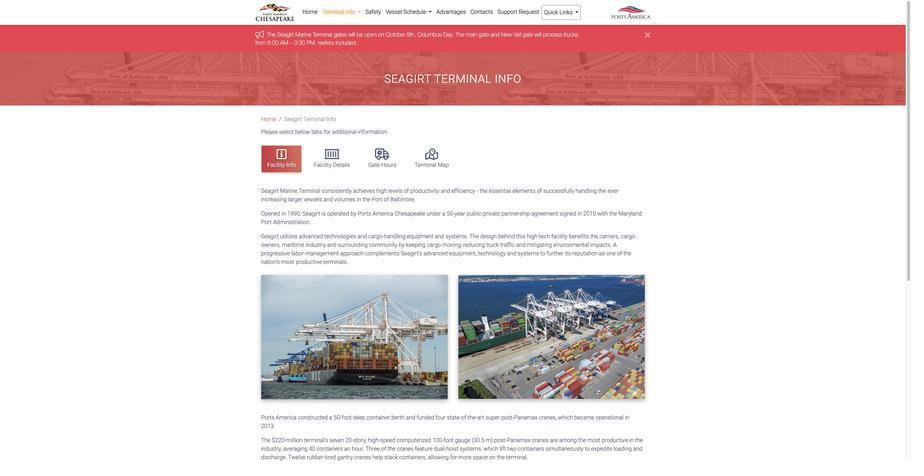 Task type: vqa. For each thing, say whether or not it's contained in the screenshot.
Terms
no



Task type: describe. For each thing, give the bounding box(es) containing it.
partnership
[[501, 211, 530, 218]]

terminal inside seagirt marine terminal consistently achieves high levels of productivity and efficiency - the essential elements of successfully handling the ever- increasing larger vessels and volumes in the port of baltimore.
[[299, 188, 320, 195]]

seagirt utilizes advanced technologies and cargo-handling equipment and systems. the design behind this high-tech facility benefits the carriers, cargo owners, maritime industry and surrounding community by keeping cargo moving, reducing truck traffic and mitigating environmental impacts.  a progressive labor-management approach complements seagirt's advanced equipment, technology and systems to further its reputation as one of the nation's most productive terminals.
[[261, 234, 635, 266]]

100-
[[432, 438, 444, 444]]

terminal.
[[506, 455, 528, 462]]

operated
[[327, 211, 349, 218]]

0 horizontal spatial seagirt terminal info
[[284, 116, 336, 123]]

1 gate from the left
[[479, 31, 489, 38]]

which inside ports america constructed a 50-foot deep container berth and funded four state-of-the-art super-post-panamax cranes, which became operational in 2013.
[[558, 415, 573, 422]]

behind
[[498, 234, 515, 240]]

the seagirt marine terminal gates will be open on october 9th, columbus day. the main gate and new vail gate will process trucks from 6:00 am – 3:30 pm, reefers included. alert
[[0, 25, 906, 52]]

contacts link
[[468, 5, 495, 19]]

hours
[[381, 162, 396, 169]]

vessel schedule link
[[383, 5, 434, 19]]

systems
[[518, 251, 539, 257]]

-
[[477, 188, 478, 195]]

quick links link
[[542, 5, 581, 20]]

and inside the $220-million terminal's seven 20-story, high-speed computerized 100-foot gauge (30.5 m) post-panamax cranes are among the most productive in the industry, averaging 40 containers an hour. three of the cranes feature dual-hoist systems, which lift two containers simultaneously to expedite loading and discharge. twelve rubber-tired gantry cranes help stack containers, allowing for more space on the terminal.
[[633, 446, 642, 453]]

pm,
[[307, 39, 316, 46]]

close image
[[645, 31, 650, 39]]

larger
[[288, 197, 302, 203]]

post- inside ports america constructed a 50-foot deep container berth and funded four state-of-the-art super-post-panamax cranes, which became operational in 2013.
[[501, 415, 514, 422]]

hour.
[[352, 446, 364, 453]]

tab list containing facility info
[[258, 142, 650, 176]]

mitigating
[[527, 242, 552, 249]]

space
[[473, 455, 488, 462]]

increasing
[[261, 197, 287, 203]]

of inside seagirt utilizes advanced technologies and cargo-handling equipment and systems. the design behind this high-tech facility benefits the carriers, cargo owners, maritime industry and surrounding community by keeping cargo moving, reducing truck traffic and mitigating environmental impacts.  a progressive labor-management approach complements seagirt's advanced equipment, technology and systems to further its reputation as one of the nation's most productive terminals.
[[617, 251, 622, 257]]

reducing
[[463, 242, 485, 249]]

facility for facility info
[[267, 162, 285, 169]]

facility info
[[267, 162, 296, 169]]

2 will from the left
[[535, 31, 541, 38]]

technology
[[478, 251, 506, 257]]

1 horizontal spatial seagirt terminal info
[[384, 72, 521, 86]]

with
[[597, 211, 608, 218]]

post- inside the $220-million terminal's seven 20-story, high-speed computerized 100-foot gauge (30.5 m) post-panamax cranes are among the most productive in the industry, averaging 40 containers an hour. three of the cranes feature dual-hoist systems, which lift two containers simultaneously to expedite loading and discharge. twelve rubber-tired gantry cranes help stack containers, allowing for more space on the terminal.
[[494, 438, 507, 444]]

complements
[[365, 251, 399, 257]]

high- inside seagirt utilizes advanced technologies and cargo-handling equipment and systems. the design behind this high-tech facility benefits the carriers, cargo owners, maritime industry and surrounding community by keeping cargo moving, reducing truck traffic and mitigating environmental impacts.  a progressive labor-management approach complements seagirt's advanced equipment, technology and systems to further its reputation as one of the nation's most productive terminals.
[[527, 234, 539, 240]]

vail
[[513, 31, 521, 38]]

by inside seagirt utilizes advanced technologies and cargo-handling equipment and systems. the design behind this high-tech facility benefits the carriers, cargo owners, maritime industry and surrounding community by keeping cargo moving, reducing truck traffic and mitigating environmental impacts.  a progressive labor-management approach complements seagirt's advanced equipment, technology and systems to further its reputation as one of the nation's most productive terminals.
[[399, 242, 405, 249]]

million
[[286, 438, 303, 444]]

computerized
[[397, 438, 431, 444]]

constructed
[[298, 415, 328, 422]]

2 containers from the left
[[518, 446, 544, 453]]

contacts
[[470, 9, 493, 15]]

1 will from the left
[[348, 31, 355, 38]]

its
[[565, 251, 571, 257]]

9th,
[[407, 31, 416, 38]]

productive inside seagirt utilizes advanced technologies and cargo-handling equipment and systems. the design behind this high-tech facility benefits the carriers, cargo owners, maritime industry and surrounding community by keeping cargo moving, reducing truck traffic and mitigating environmental impacts.  a progressive labor-management approach complements seagirt's advanced equipment, technology and systems to further its reputation as one of the nation's most productive terminals.
[[296, 259, 322, 266]]

the inside the $220-million terminal's seven 20-story, high-speed computerized 100-foot gauge (30.5 m) post-panamax cranes are among the most productive in the industry, averaging 40 containers an hour. three of the cranes feature dual-hoist systems, which lift two containers simultaneously to expedite loading and discharge. twelve rubber-tired gantry cranes help stack containers, allowing for more space on the terminal.
[[261, 438, 270, 444]]

in inside the $220-million terminal's seven 20-story, high-speed computerized 100-foot gauge (30.5 m) post-panamax cranes are among the most productive in the industry, averaging 40 containers an hour. three of the cranes feature dual-hoist systems, which lift two containers simultaneously to expedite loading and discharge. twelve rubber-tired gantry cranes help stack containers, allowing for more space on the terminal.
[[629, 438, 634, 444]]

facility info link
[[262, 146, 302, 173]]

america inside ports america constructed a 50-foot deep container berth and funded four state-of-the-art super-post-panamax cranes, which became operational in 2013.
[[276, 415, 297, 422]]

levels
[[388, 188, 402, 195]]

agreement
[[531, 211, 558, 218]]

info inside terminal info link
[[345, 9, 355, 15]]

and inside the seagirt marine terminal gates will be open on october 9th, columbus day. the main gate and new vail gate will process trucks from 6:00 am – 3:30 pm, reefers included.
[[491, 31, 499, 38]]

on inside the seagirt marine terminal gates will be open on october 9th, columbus day. the main gate and new vail gate will process trucks from 6:00 am – 3:30 pm, reefers included.
[[378, 31, 384, 38]]

50- inside the opened in 1990, seagirt is operated by ports america chesapeake under a 50-year public-private partnership agreement signed in 2010 with the maryland port administration.
[[447, 211, 455, 218]]

berth
[[391, 415, 405, 422]]

terminal's
[[304, 438, 328, 444]]

–
[[290, 39, 292, 46]]

trucks
[[564, 31, 578, 38]]

0 horizontal spatial home link
[[261, 116, 276, 123]]

port inside seagirt marine terminal consistently achieves high levels of productivity and efficiency - the essential elements of successfully handling the ever- increasing larger vessels and volumes in the port of baltimore.
[[372, 197, 382, 203]]

terminal map
[[415, 162, 449, 169]]

advantages
[[436, 9, 466, 15]]

community
[[369, 242, 397, 249]]

the seagirt marine terminal gates will be open on october 9th, columbus day. the main gate and new vail gate will process trucks from 6:00 am – 3:30 pm, reefers included.
[[255, 31, 578, 46]]

please
[[261, 129, 278, 136]]

progressive
[[261, 251, 290, 257]]

and up surrounding
[[358, 234, 367, 240]]

select
[[279, 129, 294, 136]]

terminal inside the seagirt marine terminal gates will be open on october 9th, columbus day. the main gate and new vail gate will process trucks from 6:00 am – 3:30 pm, reefers included.
[[313, 31, 332, 38]]

cargo-
[[368, 234, 384, 240]]

facility
[[551, 234, 568, 240]]

keeping
[[406, 242, 425, 249]]

by inside the opened in 1990, seagirt is operated by ports america chesapeake under a 50-year public-private partnership agreement signed in 2010 with the maryland port administration.
[[351, 211, 356, 218]]

systems,
[[460, 446, 482, 453]]

seven
[[329, 438, 344, 444]]

environmental
[[553, 242, 589, 249]]

2010
[[583, 211, 596, 218]]

in inside seagirt marine terminal consistently achieves high levels of productivity and efficiency - the essential elements of successfully handling the ever- increasing larger vessels and volumes in the port of baltimore.
[[357, 197, 361, 203]]

high- inside the $220-million terminal's seven 20-story, high-speed computerized 100-foot gauge (30.5 m) post-panamax cranes are among the most productive in the industry, averaging 40 containers an hour. three of the cranes feature dual-hoist systems, which lift two containers simultaneously to expedite loading and discharge. twelve rubber-tired gantry cranes help stack containers, allowing for more space on the terminal.
[[368, 438, 380, 444]]

the right day.
[[455, 31, 464, 38]]

1 seagirt terminal image from the left
[[261, 276, 448, 400]]

the inside seagirt utilizes advanced technologies and cargo-handling equipment and systems. the design behind this high-tech facility benefits the carriers, cargo owners, maritime industry and surrounding community by keeping cargo moving, reducing truck traffic and mitigating environmental impacts.  a progressive labor-management approach complements seagirt's advanced equipment, technology and systems to further its reputation as one of the nation's most productive terminals.
[[469, 234, 479, 240]]

support request
[[497, 9, 539, 15]]

tab panel containing seagirt marine terminal consistently achieves high levels of productivity and efficiency - the essential elements of successfully handling the ever- increasing larger vessels and volumes in the port of baltimore.
[[256, 187, 650, 462]]

and down consistently
[[324, 197, 333, 203]]

handling inside seagirt utilizes advanced technologies and cargo-handling equipment and systems. the design behind this high-tech facility benefits the carriers, cargo owners, maritime industry and surrounding community by keeping cargo moving, reducing truck traffic and mitigating environmental impacts.  a progressive labor-management approach complements seagirt's advanced equipment, technology and systems to further its reputation as one of the nation's most productive terminals.
[[384, 234, 405, 240]]

funded
[[417, 415, 434, 422]]

gate hours
[[368, 162, 396, 169]]

support request link
[[495, 5, 542, 19]]

to inside seagirt utilizes advanced technologies and cargo-handling equipment and systems. the design behind this high-tech facility benefits the carriers, cargo owners, maritime industry and surrounding community by keeping cargo moving, reducing truck traffic and mitigating environmental impacts.  a progressive labor-management approach complements seagirt's advanced equipment, technology and systems to further its reputation as one of the nation's most productive terminals.
[[540, 251, 545, 257]]

signed
[[560, 211, 576, 218]]

lift
[[500, 446, 506, 453]]

50- inside ports america constructed a 50-foot deep container berth and funded four state-of-the-art super-post-panamax cranes, which became operational in 2013.
[[334, 415, 342, 422]]

facility details
[[314, 162, 350, 169]]

essential
[[489, 188, 511, 195]]

am
[[280, 39, 288, 46]]

seagirt inside the opened in 1990, seagirt is operated by ports america chesapeake under a 50-year public-private partnership agreement signed in 2010 with the maryland port administration.
[[302, 211, 320, 218]]

which inside the $220-million terminal's seven 20-story, high-speed computerized 100-foot gauge (30.5 m) post-panamax cranes are among the most productive in the industry, averaging 40 containers an hour. three of the cranes feature dual-hoist systems, which lift two containers simultaneously to expedite loading and discharge. twelve rubber-tired gantry cranes help stack containers, allowing for more space on the terminal.
[[484, 446, 498, 453]]

$220-
[[272, 438, 286, 444]]

cranes,
[[539, 415, 557, 422]]

impacts.
[[590, 242, 612, 249]]

deep
[[353, 415, 365, 422]]

process
[[543, 31, 562, 38]]

labor-
[[291, 251, 305, 257]]

twelve
[[288, 455, 305, 462]]

terminal info
[[322, 9, 356, 15]]

in inside ports america constructed a 50-foot deep container berth and funded four state-of-the-art super-post-panamax cranes, which became operational in 2013.
[[625, 415, 629, 422]]

info inside facility info link
[[286, 162, 296, 169]]

40
[[309, 446, 315, 453]]

2 seagirt terminal image from the left
[[458, 276, 645, 400]]

terminal map link
[[409, 146, 455, 173]]

on inside the $220-million terminal's seven 20-story, high-speed computerized 100-foot gauge (30.5 m) post-panamax cranes are among the most productive in the industry, averaging 40 containers an hour. three of the cranes feature dual-hoist systems, which lift two containers simultaneously to expedite loading and discharge. twelve rubber-tired gantry cranes help stack containers, allowing for more space on the terminal.
[[489, 455, 495, 462]]

marine inside seagirt marine terminal consistently achieves high levels of productivity and efficiency - the essential elements of successfully handling the ever- increasing larger vessels and volumes in the port of baltimore.
[[280, 188, 297, 195]]

0 horizontal spatial cargo
[[427, 242, 441, 249]]

ports inside ports america constructed a 50-foot deep container berth and funded four state-of-the-art super-post-panamax cranes, which became operational in 2013.
[[261, 415, 274, 422]]

foot inside the $220-million terminal's seven 20-story, high-speed computerized 100-foot gauge (30.5 m) post-panamax cranes are among the most productive in the industry, averaging 40 containers an hour. three of the cranes feature dual-hoist systems, which lift two containers simultaneously to expedite loading and discharge. twelve rubber-tired gantry cranes help stack containers, allowing for more space on the terminal.
[[444, 438, 454, 444]]

systems.
[[446, 234, 468, 240]]

state-
[[447, 415, 461, 422]]

story,
[[353, 438, 367, 444]]

safety
[[365, 9, 381, 15]]

high
[[376, 188, 387, 195]]

most inside the $220-million terminal's seven 20-story, high-speed computerized 100-foot gauge (30.5 m) post-panamax cranes are among the most productive in the industry, averaging 40 containers an hour. three of the cranes feature dual-hoist systems, which lift two containers simultaneously to expedite loading and discharge. twelve rubber-tired gantry cranes help stack containers, allowing for more space on the terminal.
[[587, 438, 600, 444]]

allowing
[[428, 455, 449, 462]]

loading
[[614, 446, 632, 453]]

technologies
[[324, 234, 356, 240]]

facility details link
[[308, 146, 356, 173]]

2 vertical spatial cranes
[[354, 455, 371, 462]]

maritime
[[282, 242, 304, 249]]



Task type: locate. For each thing, give the bounding box(es) containing it.
advantages link
[[434, 5, 468, 19]]

0 vertical spatial foot
[[342, 415, 352, 422]]

marine up larger
[[280, 188, 297, 195]]

request
[[519, 9, 539, 15]]

ports up 2013.
[[261, 415, 274, 422]]

2013.
[[261, 423, 275, 430]]

0 vertical spatial productive
[[296, 259, 322, 266]]

1 horizontal spatial home
[[302, 9, 318, 15]]

consistently
[[322, 188, 352, 195]]

for inside the $220-million terminal's seven 20-story, high-speed computerized 100-foot gauge (30.5 m) post-panamax cranes are among the most productive in the industry, averaging 40 containers an hour. three of the cranes feature dual-hoist systems, which lift two containers simultaneously to expedite loading and discharge. twelve rubber-tired gantry cranes help stack containers, allowing for more space on the terminal.
[[450, 455, 457, 462]]

of right one
[[617, 251, 622, 257]]

baltimore.
[[390, 197, 416, 203]]

a right under
[[442, 211, 445, 218]]

america up $220-
[[276, 415, 297, 422]]

1 containers from the left
[[317, 446, 343, 453]]

1 vertical spatial port
[[261, 219, 272, 226]]

cranes left are
[[532, 438, 549, 444]]

0 horizontal spatial most
[[281, 259, 294, 266]]

gate hours link
[[362, 146, 402, 173]]

home link left terminal info
[[300, 5, 320, 19]]

0 vertical spatial 50-
[[447, 211, 455, 218]]

port down "high" at the left
[[372, 197, 382, 203]]

most up the expedite at the bottom of the page
[[587, 438, 600, 444]]

facility
[[267, 162, 285, 169], [314, 162, 332, 169]]

0 vertical spatial home
[[302, 9, 318, 15]]

of right elements
[[537, 188, 542, 195]]

productive up the loading
[[602, 438, 628, 444]]

benefits
[[569, 234, 589, 240]]

by right operated
[[351, 211, 356, 218]]

port down opened
[[261, 219, 272, 226]]

and inside ports america constructed a 50-foot deep container berth and funded four state-of-the-art super-post-panamax cranes, which became operational in 2013.
[[406, 415, 415, 422]]

quick links
[[544, 9, 574, 16]]

1 horizontal spatial containers
[[518, 446, 544, 453]]

0 horizontal spatial productive
[[296, 259, 322, 266]]

panamax up the 'two'
[[507, 438, 530, 444]]

high- up mitigating
[[527, 234, 539, 240]]

0 horizontal spatial for
[[324, 129, 331, 136]]

map
[[438, 162, 449, 169]]

panamax inside the $220-million terminal's seven 20-story, high-speed computerized 100-foot gauge (30.5 m) post-panamax cranes are among the most productive in the industry, averaging 40 containers an hour. three of the cranes feature dual-hoist systems, which lift two containers simultaneously to expedite loading and discharge. twelve rubber-tired gantry cranes help stack containers, allowing for more space on the terminal.
[[507, 438, 530, 444]]

0 horizontal spatial 50-
[[334, 415, 342, 422]]

productive inside the $220-million terminal's seven 20-story, high-speed computerized 100-foot gauge (30.5 m) post-panamax cranes are among the most productive in the industry, averaging 40 containers an hour. three of the cranes feature dual-hoist systems, which lift two containers simultaneously to expedite loading and discharge. twelve rubber-tired gantry cranes help stack containers, allowing for more space on the terminal.
[[602, 438, 628, 444]]

and up moving,
[[435, 234, 444, 240]]

home inside home link
[[302, 9, 318, 15]]

to inside the $220-million terminal's seven 20-story, high-speed computerized 100-foot gauge (30.5 m) post-panamax cranes are among the most productive in the industry, averaging 40 containers an hour. three of the cranes feature dual-hoist systems, which lift two containers simultaneously to expedite loading and discharge. twelve rubber-tired gantry cranes help stack containers, allowing for more space on the terminal.
[[585, 446, 590, 453]]

0 horizontal spatial will
[[348, 31, 355, 38]]

in right operational
[[625, 415, 629, 422]]

0 horizontal spatial home
[[261, 116, 276, 123]]

1 vertical spatial panamax
[[507, 438, 530, 444]]

links
[[560, 9, 573, 16]]

1 vertical spatial america
[[276, 415, 297, 422]]

info
[[345, 9, 355, 15], [495, 72, 521, 86], [326, 116, 336, 123], [286, 162, 296, 169]]

ports inside the opened in 1990, seagirt is operated by ports america chesapeake under a 50-year public-private partnership agreement signed in 2010 with the maryland port administration.
[[358, 211, 371, 218]]

1 horizontal spatial most
[[587, 438, 600, 444]]

0 vertical spatial which
[[558, 415, 573, 422]]

0 horizontal spatial america
[[276, 415, 297, 422]]

post- right the 'art' at right bottom
[[501, 415, 514, 422]]

an
[[344, 446, 350, 453]]

50- right under
[[447, 211, 455, 218]]

bullhorn image
[[255, 31, 267, 38]]

0 horizontal spatial port
[[261, 219, 272, 226]]

home for right home link
[[302, 9, 318, 15]]

discharge.
[[261, 455, 287, 462]]

columbus
[[417, 31, 442, 38]]

1 vertical spatial home link
[[261, 116, 276, 123]]

gauge
[[455, 438, 470, 444]]

containers up tired
[[317, 446, 343, 453]]

1 horizontal spatial a
[[442, 211, 445, 218]]

1 vertical spatial marine
[[280, 188, 297, 195]]

moving,
[[442, 242, 462, 249]]

tab list
[[258, 142, 650, 176]]

0 horizontal spatial a
[[329, 415, 332, 422]]

and right berth
[[406, 415, 415, 422]]

0 horizontal spatial facility
[[267, 162, 285, 169]]

facility left details
[[314, 162, 332, 169]]

achieves
[[353, 188, 375, 195]]

1 vertical spatial handling
[[384, 234, 405, 240]]

advanced up industry
[[299, 234, 323, 240]]

1 vertical spatial home
[[261, 116, 276, 123]]

maryland
[[618, 211, 642, 218]]

are
[[550, 438, 558, 444]]

marine inside the seagirt marine terminal gates will be open on october 9th, columbus day. the main gate and new vail gate will process trucks from 6:00 am – 3:30 pm, reefers included.
[[295, 31, 311, 38]]

ports america constructed a 50-foot deep container berth and funded four state-of-the-art super-post-panamax cranes, which became operational in 2013.
[[261, 415, 629, 430]]

cargo
[[621, 234, 635, 240], [427, 242, 441, 249]]

handling inside seagirt marine terminal consistently achieves high levels of productivity and efficiency - the essential elements of successfully handling the ever- increasing larger vessels and volumes in the port of baltimore.
[[576, 188, 597, 195]]

in left 1990, at the left
[[282, 211, 286, 218]]

home left terminal info
[[302, 9, 318, 15]]

tired
[[325, 455, 336, 462]]

for right "tabs"
[[324, 129, 331, 136]]

nation's
[[261, 259, 280, 266]]

cranes down hour.
[[354, 455, 371, 462]]

0 horizontal spatial foot
[[342, 415, 352, 422]]

to left the expedite at the bottom of the page
[[585, 446, 590, 453]]

1 vertical spatial advanced
[[424, 251, 448, 257]]

0 vertical spatial cranes
[[532, 438, 549, 444]]

1 vertical spatial productive
[[602, 438, 628, 444]]

1 vertical spatial on
[[489, 455, 495, 462]]

and down this in the right bottom of the page
[[516, 242, 526, 249]]

1 vertical spatial a
[[329, 415, 332, 422]]

0 vertical spatial port
[[372, 197, 382, 203]]

panamax inside ports america constructed a 50-foot deep container berth and funded four state-of-the-art super-post-panamax cranes, which became operational in 2013.
[[514, 415, 538, 422]]

which right cranes,
[[558, 415, 573, 422]]

home for leftmost home link
[[261, 116, 276, 123]]

0 vertical spatial seagirt terminal info
[[384, 72, 521, 86]]

most down the labor-
[[281, 259, 294, 266]]

0 vertical spatial high-
[[527, 234, 539, 240]]

owners,
[[261, 242, 280, 249]]

1 vertical spatial which
[[484, 446, 498, 453]]

to down mitigating
[[540, 251, 545, 257]]

day.
[[443, 31, 454, 38]]

1 horizontal spatial by
[[399, 242, 405, 249]]

and down technologies
[[327, 242, 336, 249]]

america
[[373, 211, 393, 218], [276, 415, 297, 422]]

0 vertical spatial panamax
[[514, 415, 538, 422]]

gate right main
[[479, 31, 489, 38]]

new
[[501, 31, 512, 38]]

high- up three
[[368, 438, 380, 444]]

0 vertical spatial on
[[378, 31, 384, 38]]

gate right vail
[[523, 31, 533, 38]]

industry
[[306, 242, 326, 249]]

1 horizontal spatial handling
[[576, 188, 597, 195]]

m)
[[486, 438, 493, 444]]

0 vertical spatial cargo
[[621, 234, 635, 240]]

in up the loading
[[629, 438, 634, 444]]

productive
[[296, 259, 322, 266], [602, 438, 628, 444]]

seagirt inside the seagirt marine terminal gates will be open on october 9th, columbus day. the main gate and new vail gate will process trucks from 6:00 am – 3:30 pm, reefers included.
[[277, 31, 294, 38]]

tabs
[[311, 129, 322, 136]]

1 horizontal spatial on
[[489, 455, 495, 462]]

seagirt
[[277, 31, 294, 38], [384, 72, 431, 86], [284, 116, 302, 123], [261, 188, 279, 195], [302, 211, 320, 218], [261, 234, 279, 240]]

1 vertical spatial post-
[[494, 438, 507, 444]]

marine up 3:30
[[295, 31, 311, 38]]

averaging
[[283, 446, 308, 453]]

1 vertical spatial 50-
[[334, 415, 342, 422]]

1 horizontal spatial productive
[[602, 438, 628, 444]]

containers up terminal.
[[518, 446, 544, 453]]

0 horizontal spatial by
[[351, 211, 356, 218]]

became
[[574, 415, 594, 422]]

1 horizontal spatial home link
[[300, 5, 320, 19]]

port inside the opened in 1990, seagirt is operated by ports america chesapeake under a 50-year public-private partnership agreement signed in 2010 with the maryland port administration.
[[261, 219, 272, 226]]

20-
[[345, 438, 353, 444]]

tab panel
[[256, 187, 650, 462]]

the $220-million terminal's seven 20-story, high-speed computerized 100-foot gauge (30.5 m) post-panamax cranes are among the most productive in the industry, averaging 40 containers an hour. three of the cranes feature dual-hoist systems, which lift two containers simultaneously to expedite loading and discharge. twelve rubber-tired gantry cranes help stack containers, allowing for more space on the terminal.
[[261, 438, 643, 462]]

terminal info link
[[320, 5, 363, 19]]

facility for facility details
[[314, 162, 332, 169]]

advanced down moving,
[[424, 251, 448, 257]]

gantry
[[337, 455, 353, 462]]

1 vertical spatial cargo
[[427, 242, 441, 249]]

equipment
[[407, 234, 433, 240]]

home up please
[[261, 116, 276, 123]]

october
[[386, 31, 405, 38]]

0 horizontal spatial containers
[[317, 446, 343, 453]]

ever-
[[608, 188, 620, 195]]

1 horizontal spatial gate
[[523, 31, 533, 38]]

in left the 2010
[[577, 211, 582, 218]]

and right the loading
[[633, 446, 642, 453]]

3:30
[[294, 39, 305, 46]]

administration.
[[273, 219, 311, 226]]

seagirt inside seagirt utilizes advanced technologies and cargo-handling equipment and systems. the design behind this high-tech facility benefits the carriers, cargo owners, maritime industry and surrounding community by keeping cargo moving, reducing truck traffic and mitigating environmental impacts.  a progressive labor-management approach complements seagirt's advanced equipment, technology and systems to further its reputation as one of the nation's most productive terminals.
[[261, 234, 279, 240]]

a right constructed
[[329, 415, 332, 422]]

terminals.
[[323, 259, 348, 266]]

0 horizontal spatial on
[[378, 31, 384, 38]]

handling up community
[[384, 234, 405, 240]]

please select below tabs for additional information.
[[261, 129, 388, 136]]

utilizes
[[280, 234, 297, 240]]

among
[[559, 438, 577, 444]]

1 vertical spatial most
[[587, 438, 600, 444]]

the inside the opened in 1990, seagirt is operated by ports america chesapeake under a 50-year public-private partnership agreement signed in 2010 with the maryland port administration.
[[609, 211, 617, 218]]

the up '6:00'
[[267, 31, 276, 38]]

schedule
[[403, 9, 426, 15]]

1 vertical spatial high-
[[368, 438, 380, 444]]

which down m) at the right bottom of page
[[484, 446, 498, 453]]

open
[[364, 31, 376, 38]]

home link up please
[[261, 116, 276, 123]]

on
[[378, 31, 384, 38], [489, 455, 495, 462]]

0 vertical spatial america
[[373, 211, 393, 218]]

0 horizontal spatial advanced
[[299, 234, 323, 240]]

0 vertical spatial for
[[324, 129, 331, 136]]

panamax left cranes,
[[514, 415, 538, 422]]

1 horizontal spatial foot
[[444, 438, 454, 444]]

design
[[480, 234, 497, 240]]

0 horizontal spatial seagirt terminal image
[[261, 276, 448, 400]]

most inside seagirt utilizes advanced technologies and cargo-handling equipment and systems. the design behind this high-tech facility benefits the carriers, cargo owners, maritime industry and surrounding community by keeping cargo moving, reducing truck traffic and mitigating environmental impacts.  a progressive labor-management approach complements seagirt's advanced equipment, technology and systems to further its reputation as one of the nation's most productive terminals.
[[281, 259, 294, 266]]

0 vertical spatial advanced
[[299, 234, 323, 240]]

will left process
[[535, 31, 541, 38]]

productive down the labor-
[[296, 259, 322, 266]]

0 vertical spatial by
[[351, 211, 356, 218]]

safety link
[[363, 5, 383, 19]]

1 horizontal spatial port
[[372, 197, 382, 203]]

of inside the $220-million terminal's seven 20-story, high-speed computerized 100-foot gauge (30.5 m) post-panamax cranes are among the most productive in the industry, averaging 40 containers an hour. three of the cranes feature dual-hoist systems, which lift two containers simultaneously to expedite loading and discharge. twelve rubber-tired gantry cranes help stack containers, allowing for more space on the terminal.
[[381, 446, 386, 453]]

50-
[[447, 211, 455, 218], [334, 415, 342, 422]]

and left efficiency
[[441, 188, 450, 195]]

0 vertical spatial marine
[[295, 31, 311, 38]]

cargo down equipment
[[427, 242, 441, 249]]

the up reducing
[[469, 234, 479, 240]]

of up baltimore.
[[404, 188, 409, 195]]

quick
[[544, 9, 558, 16]]

2 gate from the left
[[523, 31, 533, 38]]

0 horizontal spatial high-
[[368, 438, 380, 444]]

50- left deep
[[334, 415, 342, 422]]

0 vertical spatial handling
[[576, 188, 597, 195]]

post- up lift
[[494, 438, 507, 444]]

for down hoist
[[450, 455, 457, 462]]

and down traffic
[[507, 251, 516, 257]]

1 vertical spatial by
[[399, 242, 405, 249]]

foot left deep
[[342, 415, 352, 422]]

1 vertical spatial seagirt terminal info
[[284, 116, 336, 123]]

america down "high" at the left
[[373, 211, 393, 218]]

1 horizontal spatial seagirt terminal image
[[458, 276, 645, 400]]

1990,
[[287, 211, 301, 218]]

by up "seagirt's"
[[399, 242, 405, 249]]

handling up the 2010
[[576, 188, 597, 195]]

opened
[[261, 211, 280, 218]]

0 vertical spatial most
[[281, 259, 294, 266]]

gates
[[334, 31, 347, 38]]

1 facility from the left
[[267, 162, 285, 169]]

6:00
[[267, 39, 278, 46]]

the up industry, at the bottom of page
[[261, 438, 270, 444]]

1 horizontal spatial facility
[[314, 162, 332, 169]]

ports down achieves
[[358, 211, 371, 218]]

1 horizontal spatial cargo
[[621, 234, 635, 240]]

vessels
[[304, 197, 322, 203]]

seagirt inside seagirt marine terminal consistently achieves high levels of productivity and efficiency - the essential elements of successfully handling the ever- increasing larger vessels and volumes in the port of baltimore.
[[261, 188, 279, 195]]

0 horizontal spatial gate
[[479, 31, 489, 38]]

a inside ports america constructed a 50-foot deep container berth and funded four state-of-the-art super-post-panamax cranes, which became operational in 2013.
[[329, 415, 332, 422]]

0 horizontal spatial which
[[484, 446, 498, 453]]

support
[[497, 9, 517, 15]]

home link
[[300, 5, 320, 19], [261, 116, 276, 123]]

tech
[[539, 234, 550, 240]]

a
[[613, 242, 617, 249]]

cranes up containers,
[[397, 446, 414, 453]]

0 vertical spatial home link
[[300, 5, 320, 19]]

0 horizontal spatial handling
[[384, 234, 405, 240]]

1 horizontal spatial cranes
[[397, 446, 414, 453]]

facility down please
[[267, 162, 285, 169]]

1 horizontal spatial ports
[[358, 211, 371, 218]]

0 horizontal spatial cranes
[[354, 455, 371, 462]]

will left be
[[348, 31, 355, 38]]

of down "high" at the left
[[384, 197, 389, 203]]

1 horizontal spatial which
[[558, 415, 573, 422]]

1 vertical spatial foot
[[444, 438, 454, 444]]

0 horizontal spatial to
[[540, 251, 545, 257]]

main
[[466, 31, 477, 38]]

by
[[351, 211, 356, 218], [399, 242, 405, 249]]

2 horizontal spatial cranes
[[532, 438, 549, 444]]

1 horizontal spatial for
[[450, 455, 457, 462]]

cargo right carriers,
[[621, 234, 635, 240]]

seagirt terminal image
[[261, 276, 448, 400], [458, 276, 645, 400]]

traffic
[[500, 242, 515, 249]]

of down speed
[[381, 446, 386, 453]]

a inside the opened in 1990, seagirt is operated by ports america chesapeake under a 50-year public-private partnership agreement signed in 2010 with the maryland port administration.
[[442, 211, 445, 218]]

1 vertical spatial to
[[585, 446, 590, 453]]

feature
[[415, 446, 433, 453]]

1 horizontal spatial to
[[585, 446, 590, 453]]

art
[[477, 415, 484, 422]]

1 vertical spatial ports
[[261, 415, 274, 422]]

1 horizontal spatial america
[[373, 211, 393, 218]]

0 vertical spatial to
[[540, 251, 545, 257]]

1 horizontal spatial high-
[[527, 234, 539, 240]]

on right open
[[378, 31, 384, 38]]

foot inside ports america constructed a 50-foot deep container berth and funded four state-of-the-art super-post-panamax cranes, which became operational in 2013.
[[342, 415, 352, 422]]

0 vertical spatial a
[[442, 211, 445, 218]]

and left new
[[491, 31, 499, 38]]

in down achieves
[[357, 197, 361, 203]]

0 vertical spatial post-
[[501, 415, 514, 422]]

foot up hoist
[[444, 438, 454, 444]]

0 vertical spatial ports
[[358, 211, 371, 218]]

on right space in the right bottom of the page
[[489, 455, 495, 462]]

america inside the opened in 1990, seagirt is operated by ports america chesapeake under a 50-year public-private partnership agreement signed in 2010 with the maryland port administration.
[[373, 211, 393, 218]]

containers
[[317, 446, 343, 453], [518, 446, 544, 453]]

super-
[[486, 415, 501, 422]]

(30.5
[[472, 438, 484, 444]]

reputation
[[572, 251, 598, 257]]

1 vertical spatial for
[[450, 455, 457, 462]]

1 vertical spatial cranes
[[397, 446, 414, 453]]

2 facility from the left
[[314, 162, 332, 169]]

1 horizontal spatial 50-
[[447, 211, 455, 218]]

0 horizontal spatial ports
[[261, 415, 274, 422]]

of
[[404, 188, 409, 195], [537, 188, 542, 195], [384, 197, 389, 203], [617, 251, 622, 257], [381, 446, 386, 453]]

approach
[[340, 251, 364, 257]]

reefers
[[318, 39, 334, 46]]

operational
[[596, 415, 624, 422]]

1 horizontal spatial advanced
[[424, 251, 448, 257]]



